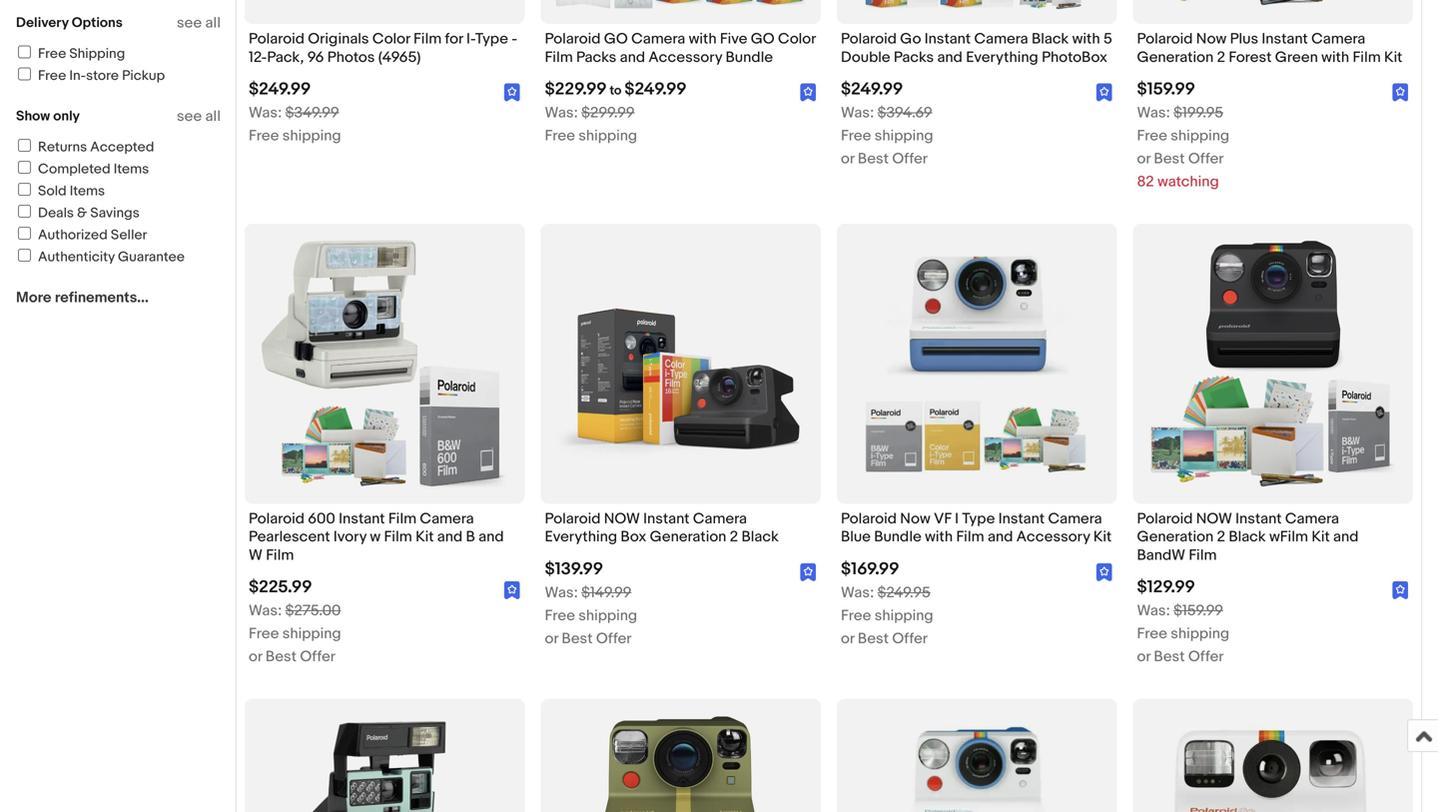 Task type: vqa. For each thing, say whether or not it's contained in the screenshot.
"NICORETTE"
no



Task type: describe. For each thing, give the bounding box(es) containing it.
guarantee
[[118, 249, 185, 266]]

go
[[900, 30, 922, 48]]

$249.99 for polaroid originals color film for i-type - 12-pack, 96 photos (4965)
[[249, 79, 311, 100]]

black inside 'polaroid go instant camera black with 5 double packs and everything photobox'
[[1032, 30, 1069, 48]]

Authenticity Guarantee checkbox
[[18, 249, 31, 262]]

free shipping link
[[15, 45, 125, 62]]

refinements...
[[55, 289, 149, 307]]

polaroid originals color film for i-type - 12-pack, 96 photos (4965) link
[[249, 30, 521, 71]]

2 inside polaroid now instant camera everything box generation 2 black
[[730, 528, 738, 546]]

film inside 'polaroid go camera with five go color film packs and accessory bundle'
[[545, 48, 573, 66]]

or for $129.99
[[1137, 648, 1151, 666]]

i
[[955, 510, 959, 528]]

offer for $129.99
[[1189, 648, 1224, 666]]

type inside polaroid now vf i type instant camera blue bundle with film and accessory kit
[[962, 510, 995, 528]]

shipping
[[69, 45, 125, 62]]

$349.99
[[285, 104, 339, 122]]

polaroid now plus instant camera generation 2 forest green with film kit link
[[1137, 30, 1410, 71]]

with inside 'polaroid go camera with five go color film packs and accessory bundle'
[[689, 30, 717, 48]]

polaroid 600 instant camera arctic blue with film and accessories image
[[245, 699, 525, 812]]

Sold Items checkbox
[[18, 183, 31, 196]]

see for completed items
[[177, 107, 202, 125]]

free for was: $149.99 free shipping or best offer
[[545, 607, 575, 625]]

accessory inside 'polaroid go camera with five go color film packs and accessory bundle'
[[649, 48, 722, 66]]

was: $394.69 free shipping or best offer
[[841, 104, 934, 168]]

was: $159.99 free shipping or best offer
[[1137, 602, 1230, 666]]

sold items
[[38, 183, 105, 200]]

polaroid go instant camera black with 5 double packs and everything photobox link
[[841, 30, 1113, 71]]

or for $249.99
[[841, 150, 855, 168]]

pearlescent
[[249, 528, 330, 546]]

type inside polaroid originals color film for i-type - 12-pack, 96 photos (4965)
[[475, 30, 508, 48]]

generation inside polaroid now instant camera generation 2 black wfilm kit and bandw film
[[1137, 528, 1214, 546]]

wfilm
[[1270, 528, 1309, 546]]

-
[[512, 30, 518, 48]]

sold
[[38, 183, 67, 200]]

polaroid now plus instant camera generation 2 forest green with film kit image
[[1133, 0, 1414, 24]]

free for was: $159.99 free shipping or best offer
[[1137, 625, 1168, 643]]

color inside 'polaroid go camera with five go color film packs and accessory bundle'
[[778, 30, 816, 48]]

instant for $129.99
[[1236, 510, 1282, 528]]

items for sold items
[[70, 183, 105, 200]]

Authorized Seller checkbox
[[18, 227, 31, 240]]

or for $169.99
[[841, 630, 855, 648]]

film inside polaroid now vf i type instant camera blue bundle with film and accessory kit
[[957, 528, 985, 546]]

with inside the polaroid now plus instant camera generation 2 forest green with film kit
[[1322, 48, 1350, 66]]

and inside polaroid now vf i type instant camera blue bundle with film and accessory kit
[[988, 528, 1013, 546]]

now for $129.99
[[1197, 510, 1233, 528]]

polaroid 600 instant film camera pearlescent ivory w film kit and b and w film link
[[249, 510, 521, 570]]

pack,
[[267, 48, 304, 66]]

double
[[841, 48, 891, 66]]

2 inside the polaroid now plus instant camera generation 2 forest green with film kit
[[1217, 48, 1226, 66]]

ivory
[[334, 528, 367, 546]]

in-
[[69, 67, 86, 84]]

for
[[445, 30, 463, 48]]

$275.00
[[285, 602, 341, 620]]

polaroid for polaroid now instant camera generation 2 black wfilm kit and bandw film
[[1137, 510, 1193, 528]]

free for was: $349.99 free shipping
[[249, 127, 279, 145]]

polaroid now instant camera generation 2 black wfilm kit and bandw film image
[[1133, 224, 1414, 504]]

best for $225.99
[[266, 648, 297, 666]]

authorized
[[38, 227, 108, 244]]

polaroid originals now viewfinder i type instant camera blue film bundle image
[[837, 699, 1117, 812]]

returns
[[38, 139, 87, 156]]

polaroid go instant camera black with 5 double packs and everything photobox image
[[837, 0, 1117, 24]]

best for $249.99
[[858, 150, 889, 168]]

was: for was: $299.99 free shipping
[[545, 104, 578, 122]]

w
[[370, 528, 381, 546]]

now for $159.99
[[1197, 30, 1227, 48]]

only
[[53, 108, 80, 125]]

polaroid originals color film for i-type - 12-pack, 96 photos (4965) image
[[245, 0, 525, 24]]

shipping for $159.99
[[1171, 625, 1230, 643]]

$394.69
[[878, 104, 933, 122]]

was: for was: $149.99 free shipping or best offer
[[545, 584, 578, 602]]

free left in- at the top of the page
[[38, 67, 66, 84]]

and inside 'polaroid go camera with five go color film packs and accessory bundle'
[[620, 48, 645, 66]]

polaroid now instant camera everything box generation 2 black link
[[545, 510, 817, 551]]

polaroid go instant camera black with 5 double packs and everything photobox
[[841, 30, 1113, 66]]

authenticity guarantee
[[38, 249, 185, 266]]

offer for $249.99
[[892, 150, 928, 168]]

polaroid now instant camera everything box generation 2 black
[[545, 510, 779, 546]]

savings
[[90, 205, 140, 222]]

kit inside polaroid 600 instant film camera pearlescent ivory w film kit and b and w film
[[416, 528, 434, 546]]

everything inside 'polaroid go instant camera black with 5 double packs and everything photobox'
[[966, 48, 1039, 66]]

shipping for $149.99
[[579, 607, 638, 625]]

polaroid for polaroid now instant camera everything box generation 2 black
[[545, 510, 601, 528]]

blue
[[841, 528, 871, 546]]

or for $139.99
[[545, 630, 558, 648]]

shipping for $199.95
[[1171, 127, 1230, 145]]

shipping for $349.99
[[282, 127, 341, 145]]

offer for $225.99
[[300, 648, 336, 666]]

free in-store pickup link
[[15, 67, 165, 84]]

polaroid now vf i type instant camera blue bundle with film and accessory kit
[[841, 510, 1112, 546]]

&
[[77, 205, 87, 222]]

see all button for completed items
[[177, 107, 221, 125]]

$199.95
[[1174, 104, 1224, 122]]

store
[[86, 67, 119, 84]]

accessory inside polaroid now vf i type instant camera blue bundle with film and accessory kit
[[1017, 528, 1090, 546]]

2 $249.99 from the left
[[625, 79, 687, 100]]

polaroid now instant camera generation 2 black wfilm kit and bandw film
[[1137, 510, 1359, 564]]

$299.99
[[582, 104, 635, 122]]

82
[[1137, 173, 1155, 191]]

sold items link
[[15, 183, 105, 200]]

camera inside polaroid 600 instant film camera pearlescent ivory w film kit and b and w film
[[420, 510, 474, 528]]

$229.99 to $249.99
[[545, 79, 687, 100]]

green
[[1276, 48, 1319, 66]]

polaroid now vf i type instant camera blue bundle with film and accessory kit image
[[837, 224, 1117, 504]]

polaroid go camera with five go color film packs and accessory bundle
[[545, 30, 816, 66]]

box
[[621, 528, 647, 546]]

five
[[720, 30, 748, 48]]

was: for was: $349.99 free shipping
[[249, 104, 282, 122]]

completed
[[38, 161, 111, 178]]

$249.95
[[878, 584, 931, 602]]

plus
[[1230, 30, 1259, 48]]

offer inside was: $199.95 free shipping or best offer 82 watching
[[1189, 150, 1224, 168]]

(4965)
[[378, 48, 421, 66]]

was: $199.95 free shipping or best offer 82 watching
[[1137, 104, 1230, 191]]

or for $225.99
[[249, 648, 262, 666]]

packs for $229.99
[[577, 48, 617, 66]]

best for $139.99
[[562, 630, 593, 648]]

returns accepted link
[[15, 139, 154, 156]]

options
[[72, 14, 123, 31]]

Free In-store Pickup checkbox
[[18, 67, 31, 80]]

film inside the polaroid now plus instant camera generation 2 forest green with film kit
[[1353, 48, 1381, 66]]

photos
[[327, 48, 375, 66]]

deals & savings
[[38, 205, 140, 222]]

instant inside the polaroid now plus instant camera generation 2 forest green with film kit
[[1262, 30, 1309, 48]]

returns accepted
[[38, 139, 154, 156]]

bandw
[[1137, 546, 1186, 564]]

96
[[307, 48, 324, 66]]

photobox
[[1042, 48, 1108, 66]]

with inside polaroid now vf i type instant camera blue bundle with film and accessory kit
[[925, 528, 953, 546]]

camera inside polaroid now instant camera generation 2 black wfilm kit and bandw film
[[1286, 510, 1340, 528]]

all for free in-store pickup
[[205, 14, 221, 32]]

Deals & Savings checkbox
[[18, 205, 31, 218]]

camera inside polaroid now instant camera everything box generation 2 black
[[693, 510, 747, 528]]

polaroid go camera with five go color film packs and accessory bundle link
[[545, 30, 817, 71]]

was: $149.99 free shipping or best offer
[[545, 584, 638, 648]]

was: for was: $199.95 free shipping or best offer 82 watching
[[1137, 104, 1171, 122]]



Task type: locate. For each thing, give the bounding box(es) containing it.
0 horizontal spatial color
[[373, 30, 410, 48]]

completed items
[[38, 161, 149, 178]]

black
[[1032, 30, 1069, 48], [742, 528, 779, 546], [1229, 528, 1266, 546]]

with down vf at bottom
[[925, 528, 953, 546]]

everything inside polaroid now instant camera everything box generation 2 black
[[545, 528, 617, 546]]

0 vertical spatial accessory
[[649, 48, 722, 66]]

best down $249.95
[[858, 630, 889, 648]]

authorized seller
[[38, 227, 147, 244]]

polaroid now plus instant camera generation 2 forest green with film kit
[[1137, 30, 1403, 66]]

authenticity guarantee link
[[15, 249, 185, 266]]

w
[[249, 546, 263, 564]]

packs for $249.99
[[894, 48, 934, 66]]

shipping inside was: $349.99 free shipping
[[282, 127, 341, 145]]

free right "free shipping" checkbox
[[38, 45, 66, 62]]

offer down $394.69
[[892, 150, 928, 168]]

deals
[[38, 205, 74, 222]]

was: left $349.99
[[249, 104, 282, 122]]

camera
[[631, 30, 686, 48], [975, 30, 1029, 48], [1312, 30, 1366, 48], [420, 510, 474, 528], [693, 510, 747, 528], [1048, 510, 1103, 528], [1286, 510, 1340, 528]]

and inside 'polaroid go instant camera black with 5 double packs and everything photobox'
[[938, 48, 963, 66]]

$129.99
[[1137, 577, 1196, 598]]

polaroid up double
[[841, 30, 897, 48]]

free down $129.99
[[1137, 625, 1168, 643]]

was: $249.95 free shipping or best offer
[[841, 584, 934, 648]]

1 all from the top
[[205, 14, 221, 32]]

best down $275.00
[[266, 648, 297, 666]]

was: inside was: $275.00 free shipping or best offer
[[249, 602, 282, 620]]

polaroid originals color film for i-type - 12-pack, 96 photos (4965)
[[249, 30, 518, 66]]

1 horizontal spatial items
[[114, 161, 149, 178]]

forest
[[1229, 48, 1272, 66]]

free inside "was: $394.69 free shipping or best offer"
[[841, 127, 872, 145]]

was: down $169.99
[[841, 584, 874, 602]]

best down $394.69
[[858, 150, 889, 168]]

now inside polaroid now vf i type instant camera blue bundle with film and accessory kit
[[900, 510, 931, 528]]

was: $275.00 free shipping or best offer
[[249, 602, 341, 666]]

instant inside polaroid now instant camera generation 2 black wfilm kit and bandw film
[[1236, 510, 1282, 528]]

show
[[16, 108, 50, 125]]

was: inside "was: $394.69 free shipping or best offer"
[[841, 104, 874, 122]]

was: $299.99 free shipping
[[545, 104, 638, 145]]

pickup
[[122, 67, 165, 84]]

see all for completed items
[[177, 107, 221, 125]]

polaroid for polaroid go instant camera black with 5 double packs and everything photobox
[[841, 30, 897, 48]]

offer inside was: $275.00 free shipping or best offer
[[300, 648, 336, 666]]

shipping down $149.99
[[579, 607, 638, 625]]

shipping
[[282, 127, 341, 145], [579, 127, 638, 145], [875, 127, 934, 145], [1171, 127, 1230, 145], [579, 607, 638, 625], [875, 607, 934, 625], [282, 625, 341, 643], [1171, 625, 1230, 643]]

type right 'i'
[[962, 510, 995, 528]]

now left plus
[[1197, 30, 1227, 48]]

$159.99 down $129.99
[[1174, 602, 1224, 620]]

kit
[[1385, 48, 1403, 66], [416, 528, 434, 546], [1094, 528, 1112, 546], [1312, 528, 1330, 546]]

1 color from the left
[[373, 30, 410, 48]]

was: for was: $159.99 free shipping or best offer
[[1137, 602, 1171, 620]]

polaroid for polaroid now plus instant camera generation 2 forest green with film kit
[[1137, 30, 1193, 48]]

camera inside polaroid now vf i type instant camera blue bundle with film and accessory kit
[[1048, 510, 1103, 528]]

0 horizontal spatial now
[[604, 510, 640, 528]]

0 horizontal spatial now
[[900, 510, 931, 528]]

[object undefined] image
[[504, 83, 521, 102], [1097, 83, 1113, 102], [1393, 83, 1410, 102], [504, 84, 521, 102], [1097, 84, 1113, 102], [1393, 581, 1410, 600], [504, 582, 521, 600]]

polaroid inside 'polaroid go instant camera black with 5 double packs and everything photobox'
[[841, 30, 897, 48]]

1 horizontal spatial accessory
[[1017, 528, 1090, 546]]

instant for $249.99
[[925, 30, 971, 48]]

packs up $229.99 to $249.99
[[577, 48, 617, 66]]

polaroid up bandw
[[1137, 510, 1193, 528]]

polaroid 600 instant film camera pearlescent ivory w film kit and b and w film
[[249, 510, 504, 564]]

was: inside "was: $249.95 free shipping or best offer"
[[841, 584, 874, 602]]

0 vertical spatial see
[[177, 14, 202, 32]]

was: inside was: $159.99 free shipping or best offer
[[1137, 602, 1171, 620]]

polaroid inside polaroid originals color film for i-type - 12-pack, 96 photos (4965)
[[249, 30, 305, 48]]

0 vertical spatial $159.99
[[1137, 79, 1196, 100]]

1 horizontal spatial color
[[778, 30, 816, 48]]

shipping for $299.99
[[579, 127, 638, 145]]

$139.99
[[545, 559, 603, 580]]

now
[[1197, 30, 1227, 48], [900, 510, 931, 528]]

shipping down $129.99
[[1171, 625, 1230, 643]]

shipping for $394.69
[[875, 127, 934, 145]]

shipping inside was: $275.00 free shipping or best offer
[[282, 625, 341, 643]]

2 color from the left
[[778, 30, 816, 48]]

shipping down $249.95
[[875, 607, 934, 625]]

0 vertical spatial all
[[205, 14, 221, 32]]

free inside was: $149.99 free shipping or best offer
[[545, 607, 575, 625]]

offer down $275.00
[[300, 648, 336, 666]]

more
[[16, 289, 51, 307]]

packs inside 'polaroid go camera with five go color film packs and accessory bundle'
[[577, 48, 617, 66]]

instant right 'i'
[[999, 510, 1045, 528]]

$249.99
[[249, 79, 311, 100], [625, 79, 687, 100], [841, 79, 904, 100]]

i-
[[467, 30, 475, 48]]

1 see all button from the top
[[177, 14, 221, 32]]

or inside was: $199.95 free shipping or best offer 82 watching
[[1137, 150, 1151, 168]]

items
[[114, 161, 149, 178], [70, 183, 105, 200]]

or inside was: $149.99 free shipping or best offer
[[545, 630, 558, 648]]

$225.99
[[249, 577, 312, 598]]

see all for free in-store pickup
[[177, 14, 221, 32]]

1 vertical spatial accessory
[[1017, 528, 1090, 546]]

instant up the wfilm
[[1236, 510, 1282, 528]]

instant inside polaroid now vf i type instant camera blue bundle with film and accessory kit
[[999, 510, 1045, 528]]

instant up ivory
[[339, 510, 385, 528]]

color
[[373, 30, 410, 48], [778, 30, 816, 48]]

shipping for $275.00
[[282, 625, 341, 643]]

1 vertical spatial $159.99
[[1174, 602, 1224, 620]]

0 vertical spatial now
[[1197, 30, 1227, 48]]

free shipping
[[38, 45, 125, 62]]

all
[[205, 14, 221, 32], [205, 107, 221, 125]]

shipping down $299.99
[[579, 127, 638, 145]]

free inside was: $159.99 free shipping or best offer
[[1137, 625, 1168, 643]]

items down accepted
[[114, 161, 149, 178]]

$249.99 right to
[[625, 79, 687, 100]]

0 horizontal spatial $249.99
[[249, 79, 311, 100]]

polaroid up pearlescent
[[249, 510, 305, 528]]

1 vertical spatial items
[[70, 183, 105, 200]]

polaroid inside the polaroid now plus instant camera generation 2 forest green with film kit
[[1137, 30, 1193, 48]]

accepted
[[90, 139, 154, 156]]

type left -
[[475, 30, 508, 48]]

1 packs from the left
[[577, 48, 617, 66]]

$159.99
[[1137, 79, 1196, 100], [1174, 602, 1224, 620]]

packs down go
[[894, 48, 934, 66]]

offer inside was: $149.99 free shipping or best offer
[[596, 630, 632, 648]]

free for was: $199.95 free shipping or best offer 82 watching
[[1137, 127, 1168, 145]]

was: $349.99 free shipping
[[249, 104, 341, 145]]

see for free in-store pickup
[[177, 14, 202, 32]]

free up 82
[[1137, 127, 1168, 145]]

$249.99 for polaroid go instant camera black with 5 double packs and everything photobox
[[841, 79, 904, 100]]

offer inside "was: $249.95 free shipping or best offer"
[[892, 630, 928, 648]]

watching
[[1158, 173, 1220, 191]]

1 vertical spatial everything
[[545, 528, 617, 546]]

now inside polaroid now instant camera everything box generation 2 black
[[604, 510, 640, 528]]

1 vertical spatial see all
[[177, 107, 221, 125]]

polaroid up '$229.99'
[[545, 30, 601, 48]]

with up photobox
[[1073, 30, 1101, 48]]

delivery options
[[16, 14, 123, 31]]

bundle inside polaroid now vf i type instant camera blue bundle with film and accessory kit
[[874, 528, 922, 546]]

shipping inside "was: $394.69 free shipping or best offer"
[[875, 127, 934, 145]]

shipping inside was: $299.99 free shipping
[[579, 127, 638, 145]]

free inside was: $349.99 free shipping
[[249, 127, 279, 145]]

0 vertical spatial items
[[114, 161, 149, 178]]

0 vertical spatial see all button
[[177, 14, 221, 32]]

was: down $129.99
[[1137, 602, 1171, 620]]

generation inside polaroid now instant camera everything box generation 2 black
[[650, 528, 727, 546]]

1 vertical spatial all
[[205, 107, 221, 125]]

$169.99
[[841, 559, 900, 580]]

vf
[[934, 510, 952, 528]]

was: down $139.99
[[545, 584, 578, 602]]

polaroid
[[249, 30, 305, 48], [545, 30, 601, 48], [841, 30, 897, 48], [1137, 30, 1193, 48], [249, 510, 305, 528], [545, 510, 601, 528], [841, 510, 897, 528], [1137, 510, 1193, 528]]

bundle down "five"
[[726, 48, 773, 66]]

1 see from the top
[[177, 14, 202, 32]]

now for $139.99
[[604, 510, 640, 528]]

see all button for free in-store pickup
[[177, 14, 221, 32]]

0 vertical spatial type
[[475, 30, 508, 48]]

show only
[[16, 108, 80, 125]]

2
[[1217, 48, 1226, 66], [730, 528, 738, 546], [1217, 528, 1226, 546]]

go up $229.99 to $249.99
[[604, 30, 628, 48]]

1 horizontal spatial bundle
[[874, 528, 922, 546]]

offer for $139.99
[[596, 630, 632, 648]]

generation
[[1137, 48, 1214, 66], [650, 528, 727, 546], [1137, 528, 1214, 546]]

1 vertical spatial see all button
[[177, 107, 221, 125]]

Completed Items checkbox
[[18, 161, 31, 174]]

0 vertical spatial bundle
[[726, 48, 773, 66]]

now inside the polaroid now plus instant camera generation 2 forest green with film kit
[[1197, 30, 1227, 48]]

film inside polaroid now instant camera generation 2 black wfilm kit and bandw film
[[1189, 546, 1217, 564]]

free inside was: $299.99 free shipping
[[545, 127, 575, 145]]

shipping down $394.69
[[875, 127, 934, 145]]

black inside polaroid now instant camera generation 2 black wfilm kit and bandw film
[[1229, 528, 1266, 546]]

instant inside polaroid 600 instant film camera pearlescent ivory w film kit and b and w film
[[339, 510, 385, 528]]

1 horizontal spatial everything
[[966, 48, 1039, 66]]

shipping inside "was: $249.95 free shipping or best offer"
[[875, 607, 934, 625]]

1 horizontal spatial go
[[751, 30, 775, 48]]

see all button
[[177, 14, 221, 32], [177, 107, 221, 125]]

free for was: $394.69 free shipping or best offer
[[841, 127, 872, 145]]

2 all from the top
[[205, 107, 221, 125]]

instant up box
[[644, 510, 690, 528]]

color inside polaroid originals color film for i-type - 12-pack, 96 photos (4965)
[[373, 30, 410, 48]]

or inside was: $275.00 free shipping or best offer
[[249, 648, 262, 666]]

best up watching
[[1154, 150, 1185, 168]]

instant inside polaroid now instant camera everything box generation 2 black
[[644, 510, 690, 528]]

film inside polaroid originals color film for i-type - 12-pack, 96 photos (4965)
[[414, 30, 442, 48]]

offer inside "was: $394.69 free shipping or best offer"
[[892, 150, 928, 168]]

1 horizontal spatial packs
[[894, 48, 934, 66]]

2 see all from the top
[[177, 107, 221, 125]]

0 vertical spatial everything
[[966, 48, 1039, 66]]

polaroid now instant camera generation 2 black wfilm kit and bandw film link
[[1137, 510, 1410, 570]]

0 horizontal spatial bundle
[[726, 48, 773, 66]]

2 horizontal spatial black
[[1229, 528, 1266, 546]]

packs inside 'polaroid go instant camera black with 5 double packs and everything photobox'
[[894, 48, 934, 66]]

or
[[841, 150, 855, 168], [1137, 150, 1151, 168], [545, 630, 558, 648], [841, 630, 855, 648], [249, 648, 262, 666], [1137, 648, 1151, 666]]

everything up $139.99
[[545, 528, 617, 546]]

now left vf at bottom
[[900, 510, 931, 528]]

film
[[414, 30, 442, 48], [545, 48, 573, 66], [1353, 48, 1381, 66], [388, 510, 417, 528], [384, 528, 412, 546], [957, 528, 985, 546], [266, 546, 294, 564], [1189, 546, 1217, 564]]

originals
[[308, 30, 369, 48]]

items for completed items
[[114, 161, 149, 178]]

free down '$229.99'
[[545, 127, 575, 145]]

1 $249.99 from the left
[[249, 79, 311, 100]]

black left the wfilm
[[1229, 528, 1266, 546]]

2 horizontal spatial $249.99
[[841, 79, 904, 100]]

camera inside the polaroid now plus instant camera generation 2 forest green with film kit
[[1312, 30, 1366, 48]]

free down 12-
[[249, 127, 279, 145]]

seller
[[111, 227, 147, 244]]

bundle
[[726, 48, 773, 66], [874, 528, 922, 546]]

best for $169.99
[[858, 630, 889, 648]]

instant right go
[[925, 30, 971, 48]]

offer down $129.99
[[1189, 648, 1224, 666]]

12-
[[249, 48, 267, 66]]

polaroid now vf i type instant camera blue bundle with film and accessory kit link
[[841, 510, 1113, 551]]

Returns Accepted checkbox
[[18, 139, 31, 152]]

and
[[620, 48, 645, 66], [938, 48, 963, 66], [437, 528, 463, 546], [479, 528, 504, 546], [988, 528, 1013, 546], [1334, 528, 1359, 546]]

2 now from the left
[[1197, 510, 1233, 528]]

free down $169.99
[[841, 607, 872, 625]]

polaroid inside 'polaroid go camera with five go color film packs and accessory bundle'
[[545, 30, 601, 48]]

1 vertical spatial bundle
[[874, 528, 922, 546]]

$249.99 down double
[[841, 79, 904, 100]]

completed items link
[[15, 161, 149, 178]]

authenticity
[[38, 249, 115, 266]]

polaroid for polaroid originals color film for i-type - 12-pack, 96 photos (4965)
[[249, 30, 305, 48]]

best for $129.99
[[1154, 648, 1185, 666]]

and inside polaroid now instant camera generation 2 black wfilm kit and bandw film
[[1334, 528, 1359, 546]]

1 see all from the top
[[177, 14, 221, 32]]

$249.99 down the pack,
[[249, 79, 311, 100]]

polaroid for polaroid now vf i type instant camera blue bundle with film and accessory kit
[[841, 510, 897, 528]]

shipping inside was: $199.95 free shipping or best offer 82 watching
[[1171, 127, 1230, 145]]

free down double
[[841, 127, 872, 145]]

items up deals & savings
[[70, 183, 105, 200]]

go
[[604, 30, 628, 48], [751, 30, 775, 48]]

free inside was: $275.00 free shipping or best offer
[[249, 625, 279, 643]]

1 horizontal spatial now
[[1197, 510, 1233, 528]]

kit inside the polaroid now plus instant camera generation 2 forest green with film kit
[[1385, 48, 1403, 66]]

instant up green
[[1262, 30, 1309, 48]]

more refinements...
[[16, 289, 149, 307]]

kit inside polaroid now vf i type instant camera blue bundle with film and accessory kit
[[1094, 528, 1112, 546]]

1 horizontal spatial $249.99
[[625, 79, 687, 100]]

1 now from the left
[[604, 510, 640, 528]]

or inside "was: $394.69 free shipping or best offer"
[[841, 150, 855, 168]]

free down "$225.99" at the bottom left of the page
[[249, 625, 279, 643]]

best down $129.99
[[1154, 648, 1185, 666]]

2 inside polaroid now instant camera generation 2 black wfilm kit and bandw film
[[1217, 528, 1226, 546]]

more refinements... button
[[16, 289, 149, 307]]

now inside polaroid now instant camera generation 2 black wfilm kit and bandw film
[[1197, 510, 1233, 528]]

free for was: $299.99 free shipping
[[545, 127, 575, 145]]

0 vertical spatial see all
[[177, 14, 221, 32]]

polaroid up the pack,
[[249, 30, 305, 48]]

[object undefined] image
[[800, 83, 817, 102], [800, 84, 817, 102], [1393, 84, 1410, 102], [800, 563, 817, 582], [1097, 563, 1113, 582], [800, 563, 817, 582], [1097, 563, 1113, 582], [504, 581, 521, 600], [1393, 582, 1410, 600]]

free down $139.99
[[545, 607, 575, 625]]

1 vertical spatial now
[[900, 510, 931, 528]]

shipping down $349.99
[[282, 127, 341, 145]]

shipping down $275.00
[[282, 625, 341, 643]]

0 horizontal spatial everything
[[545, 528, 617, 546]]

with right green
[[1322, 48, 1350, 66]]

or inside "was: $249.95 free shipping or best offer"
[[841, 630, 855, 648]]

best down $149.99
[[562, 630, 593, 648]]

2 packs from the left
[[894, 48, 934, 66]]

free inside "was: $249.95 free shipping or best offer"
[[841, 607, 872, 625]]

offer for $169.99
[[892, 630, 928, 648]]

shipping inside was: $159.99 free shipping or best offer
[[1171, 625, 1230, 643]]

free in-store pickup
[[38, 67, 165, 84]]

was: inside was: $199.95 free shipping or best offer 82 watching
[[1137, 104, 1171, 122]]

0 horizontal spatial items
[[70, 183, 105, 200]]

generation up $199.95 on the top right
[[1137, 48, 1214, 66]]

was: inside was: $149.99 free shipping or best offer
[[545, 584, 578, 602]]

generation right box
[[650, 528, 727, 546]]

0 horizontal spatial type
[[475, 30, 508, 48]]

free for was: $275.00 free shipping or best offer
[[249, 625, 279, 643]]

everything
[[966, 48, 1039, 66], [545, 528, 617, 546]]

instant for $139.99
[[644, 510, 690, 528]]

black inside polaroid now instant camera everything box generation 2 black
[[742, 528, 779, 546]]

with inside 'polaroid go instant camera black with 5 double packs and everything photobox'
[[1073, 30, 1101, 48]]

polaroid right "5"
[[1137, 30, 1193, 48]]

free for was: $249.95 free shipping or best offer
[[841, 607, 872, 625]]

delivery
[[16, 14, 69, 31]]

authorized seller link
[[15, 227, 147, 244]]

to
[[610, 83, 622, 98]]

now
[[604, 510, 640, 528], [1197, 510, 1233, 528]]

best inside was: $149.99 free shipping or best offer
[[562, 630, 593, 648]]

bundle inside 'polaroid go camera with five go color film packs and accessory bundle'
[[726, 48, 773, 66]]

polaroid for polaroid go camera with five go color film packs and accessory bundle
[[545, 30, 601, 48]]

kit inside polaroid now instant camera generation 2 black wfilm kit and bandw film
[[1312, 528, 1330, 546]]

offer inside was: $159.99 free shipping or best offer
[[1189, 648, 1224, 666]]

best inside was: $199.95 free shipping or best offer 82 watching
[[1154, 150, 1185, 168]]

polaroid now instant camera generation 2 green wfilm kit and color instantfilm image
[[541, 699, 821, 812]]

color up '(4965)'
[[373, 30, 410, 48]]

$159.99 up $199.95 on the top right
[[1137, 79, 1196, 100]]

shipping down $199.95 on the top right
[[1171, 127, 1230, 145]]

2 go from the left
[[751, 30, 775, 48]]

all for completed items
[[205, 107, 221, 125]]

was: down '$229.99'
[[545, 104, 578, 122]]

shipping inside was: $149.99 free shipping or best offer
[[579, 607, 638, 625]]

deals & savings link
[[15, 205, 140, 222]]

type
[[475, 30, 508, 48], [962, 510, 995, 528]]

black left blue
[[742, 528, 779, 546]]

generation up bandw
[[1137, 528, 1214, 546]]

b
[[466, 528, 475, 546]]

Free Shipping checkbox
[[18, 45, 31, 58]]

best inside "was: $249.95 free shipping or best offer"
[[858, 630, 889, 648]]

accessory
[[649, 48, 722, 66], [1017, 528, 1090, 546]]

$229.99
[[545, 79, 607, 100]]

camera inside 'polaroid go instant camera black with 5 double packs and everything photobox'
[[975, 30, 1029, 48]]

offer down $149.99
[[596, 630, 632, 648]]

1 vertical spatial type
[[962, 510, 995, 528]]

free inside was: $199.95 free shipping or best offer 82 watching
[[1137, 127, 1168, 145]]

was: for was: $249.95 free shipping or best offer
[[841, 584, 874, 602]]

polaroid originals go instant camera white with film packs and photobox kit image
[[1133, 699, 1414, 812]]

0 horizontal spatial black
[[742, 528, 779, 546]]

0 horizontal spatial accessory
[[649, 48, 722, 66]]

$159.99 inside was: $159.99 free shipping or best offer
[[1174, 602, 1224, 620]]

polaroid now instant camera everything box generation 2 black image
[[541, 224, 821, 504]]

polaroid inside polaroid now instant camera everything box generation 2 black
[[545, 510, 601, 528]]

1 go from the left
[[604, 30, 628, 48]]

color right "five"
[[778, 30, 816, 48]]

2 see from the top
[[177, 107, 202, 125]]

5
[[1104, 30, 1113, 48]]

1 horizontal spatial black
[[1032, 30, 1069, 48]]

go right "five"
[[751, 30, 775, 48]]

polaroid go camera with five go color film packs and accessory bundle image
[[541, 0, 821, 24]]

was: inside was: $349.99 free shipping
[[249, 104, 282, 122]]

offer up watching
[[1189, 150, 1224, 168]]

3 $249.99 from the left
[[841, 79, 904, 100]]

or inside was: $159.99 free shipping or best offer
[[1137, 648, 1151, 666]]

2 see all button from the top
[[177, 107, 221, 125]]

1 horizontal spatial type
[[962, 510, 995, 528]]

now for $169.99
[[900, 510, 931, 528]]

was: left $199.95 on the top right
[[1137, 104, 1171, 122]]

polaroid for polaroid 600 instant film camera pearlescent ivory w film kit and b and w film
[[249, 510, 305, 528]]

$149.99
[[582, 584, 632, 602]]

polaroid 600 instant film camera pearlescent ivory w film kit and b and w film image
[[245, 224, 525, 504]]

instant inside 'polaroid go instant camera black with 5 double packs and everything photobox'
[[925, 30, 971, 48]]

shipping for $249.95
[[875, 607, 934, 625]]

1 horizontal spatial now
[[1197, 30, 1227, 48]]

was: for was: $394.69 free shipping or best offer
[[841, 104, 874, 122]]

best inside "was: $394.69 free shipping or best offer"
[[858, 150, 889, 168]]

generation inside the polaroid now plus instant camera generation 2 forest green with film kit
[[1137, 48, 1214, 66]]

polaroid up $139.99
[[545, 510, 601, 528]]

bundle right blue
[[874, 528, 922, 546]]

1 vertical spatial see
[[177, 107, 202, 125]]

0 horizontal spatial packs
[[577, 48, 617, 66]]

0 horizontal spatial go
[[604, 30, 628, 48]]

polaroid up blue
[[841, 510, 897, 528]]

best
[[858, 150, 889, 168], [1154, 150, 1185, 168], [562, 630, 593, 648], [858, 630, 889, 648], [266, 648, 297, 666], [1154, 648, 1185, 666]]

polaroid inside polaroid now vf i type instant camera blue bundle with film and accessory kit
[[841, 510, 897, 528]]

instant for $225.99
[[339, 510, 385, 528]]

was: for was: $275.00 free shipping or best offer
[[249, 602, 282, 620]]

offer down $249.95
[[892, 630, 928, 648]]

best inside was: $275.00 free shipping or best offer
[[266, 648, 297, 666]]

polaroid inside polaroid 600 instant film camera pearlescent ivory w film kit and b and w film
[[249, 510, 305, 528]]

with left "five"
[[689, 30, 717, 48]]

was: left $394.69
[[841, 104, 874, 122]]

best inside was: $159.99 free shipping or best offer
[[1154, 648, 1185, 666]]

packs
[[577, 48, 617, 66], [894, 48, 934, 66]]

offer
[[892, 150, 928, 168], [1189, 150, 1224, 168], [596, 630, 632, 648], [892, 630, 928, 648], [300, 648, 336, 666], [1189, 648, 1224, 666]]

camera inside 'polaroid go camera with five go color film packs and accessory bundle'
[[631, 30, 686, 48]]

was: down "$225.99" at the bottom left of the page
[[249, 602, 282, 620]]

black up photobox
[[1032, 30, 1069, 48]]

everything down the polaroid go instant camera black with 5 double packs and everything photobox
[[966, 48, 1039, 66]]



